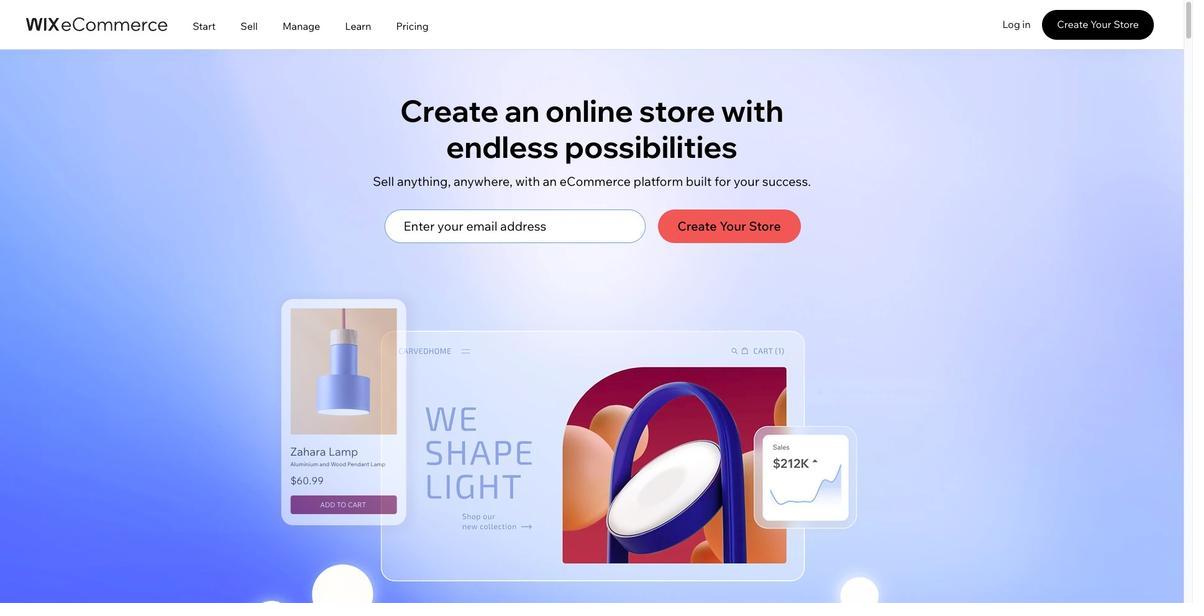 Task type: locate. For each thing, give the bounding box(es) containing it.
1 vertical spatial your
[[720, 218, 747, 234]]

create for create your store button
[[678, 218, 717, 234]]

1 vertical spatial an
[[543, 174, 557, 189]]

store inside create your store link
[[1114, 18, 1140, 31]]

add
[[321, 500, 336, 509]]

lamp up wood
[[329, 445, 359, 459]]

sell for sell anything, anywhere, with an ecommerce platform built for your success.
[[373, 174, 395, 189]]

2 horizontal spatial create
[[1058, 18, 1089, 31]]

your for create your store button
[[720, 218, 747, 234]]

create inside create your store link
[[1058, 18, 1089, 31]]

0 horizontal spatial create your store
[[678, 218, 781, 234]]

store
[[639, 92, 716, 129]]

manage
[[283, 20, 320, 32]]

0 horizontal spatial an
[[505, 92, 540, 129]]

1 vertical spatial create your store
[[678, 218, 781, 234]]

1 vertical spatial with
[[516, 174, 540, 189]]

0 horizontal spatial store
[[749, 218, 781, 234]]

0 vertical spatial sell
[[241, 20, 258, 32]]

0 horizontal spatial create
[[400, 92, 499, 129]]

store inside create your store button
[[749, 218, 781, 234]]

an
[[505, 92, 540, 129], [543, 174, 557, 189]]

your
[[1091, 18, 1112, 31], [720, 218, 747, 234]]

sell
[[241, 20, 258, 32], [373, 174, 395, 189]]

pricing
[[396, 20, 429, 32]]

0 vertical spatial store
[[1114, 18, 1140, 31]]

lamp
[[329, 445, 359, 459], [371, 461, 386, 468]]

create your store button
[[658, 210, 801, 243]]

1 horizontal spatial with
[[722, 92, 784, 129]]

0 vertical spatial your
[[1091, 18, 1112, 31]]

an inside create an online store with endless possibilities
[[505, 92, 540, 129]]

zahara lamp aluminium and wood pendant lamp
[[291, 445, 386, 468]]

possibilities
[[565, 128, 738, 165]]

store
[[1114, 18, 1140, 31], [749, 218, 781, 234]]

sell left anything,
[[373, 174, 395, 189]]

1 vertical spatial sell
[[373, 174, 395, 189]]

endless
[[446, 128, 559, 165]]

1 horizontal spatial sell
[[373, 174, 395, 189]]

1 vertical spatial create
[[400, 92, 499, 129]]

log
[[1003, 18, 1021, 31]]

0 horizontal spatial lamp
[[329, 445, 359, 459]]

with inside create an online store with endless possibilities
[[722, 92, 784, 129]]

sell for sell
[[241, 20, 258, 32]]

0 horizontal spatial sell
[[241, 20, 258, 32]]

1 horizontal spatial your
[[1091, 18, 1112, 31]]

1 horizontal spatial an
[[543, 174, 557, 189]]

0 vertical spatial create
[[1058, 18, 1089, 31]]

zahara
[[291, 445, 327, 459]]

0 vertical spatial an
[[505, 92, 540, 129]]

0 vertical spatial create your store
[[1058, 18, 1140, 31]]

0 horizontal spatial your
[[720, 218, 747, 234]]

store for create your store link
[[1114, 18, 1140, 31]]

online
[[546, 92, 634, 129]]

create your store
[[1058, 18, 1140, 31], [678, 218, 781, 234]]

create inside create your store button
[[678, 218, 717, 234]]

1 horizontal spatial create
[[678, 218, 717, 234]]

anything,
[[397, 174, 451, 189]]

with
[[722, 92, 784, 129], [516, 174, 540, 189]]

ecommerce
[[560, 174, 631, 189]]

1 horizontal spatial lamp
[[371, 461, 386, 468]]

0 vertical spatial with
[[722, 92, 784, 129]]

1 vertical spatial store
[[749, 218, 781, 234]]

$60.99
[[291, 474, 324, 487]]

1 vertical spatial lamp
[[371, 461, 386, 468]]

create inside create an online store with endless possibilities
[[400, 92, 499, 129]]

1 horizontal spatial store
[[1114, 18, 1140, 31]]

create your store inside button
[[678, 218, 781, 234]]

sell right "start"
[[241, 20, 258, 32]]

your inside button
[[720, 218, 747, 234]]

log in
[[1003, 18, 1031, 31]]

lamp right pendant
[[371, 461, 386, 468]]

Enter your email address email field
[[385, 210, 646, 243]]

create
[[1058, 18, 1089, 31], [400, 92, 499, 129], [678, 218, 717, 234]]

aluminium
[[291, 461, 319, 468]]

1 horizontal spatial create your store
[[1058, 18, 1140, 31]]

0 vertical spatial lamp
[[329, 445, 359, 459]]

2 vertical spatial create
[[678, 218, 717, 234]]



Task type: vqa. For each thing, say whether or not it's contained in the screenshot.
rightmost with
yes



Task type: describe. For each thing, give the bounding box(es) containing it.
platform
[[634, 174, 683, 189]]

your for create your store link
[[1091, 18, 1112, 31]]

0 horizontal spatial with
[[516, 174, 540, 189]]

your
[[734, 174, 760, 189]]

sell anything, anywhere, with an ecommerce platform built for your success.
[[373, 174, 811, 189]]

pricing link
[[384, 2, 441, 50]]

add to cart
[[321, 500, 367, 509]]

create an online store with endless possibilities
[[400, 92, 784, 165]]

create your store link
[[1043, 10, 1155, 40]]

cart
[[349, 500, 367, 509]]

built
[[686, 174, 712, 189]]

create for create your store link
[[1058, 18, 1089, 31]]

to
[[338, 500, 347, 509]]

learn
[[345, 20, 372, 32]]

start
[[193, 20, 216, 32]]

for
[[715, 174, 731, 189]]

a lighting store homepage with a blue pivoting lamp, a "quick view" image of a ceiling pendant lampshade, and a graph showing increasing sales. image
[[0, 50, 1184, 603]]

in
[[1023, 18, 1031, 31]]

create your store for create your store link
[[1058, 18, 1140, 31]]

success.
[[763, 174, 811, 189]]

wood
[[331, 461, 347, 468]]

log in link
[[992, 10, 1042, 40]]

and
[[320, 461, 330, 468]]

anywhere,
[[454, 174, 513, 189]]

store for create your store button
[[749, 218, 781, 234]]

pendant
[[348, 461, 370, 468]]

create your store for create your store button
[[678, 218, 781, 234]]



